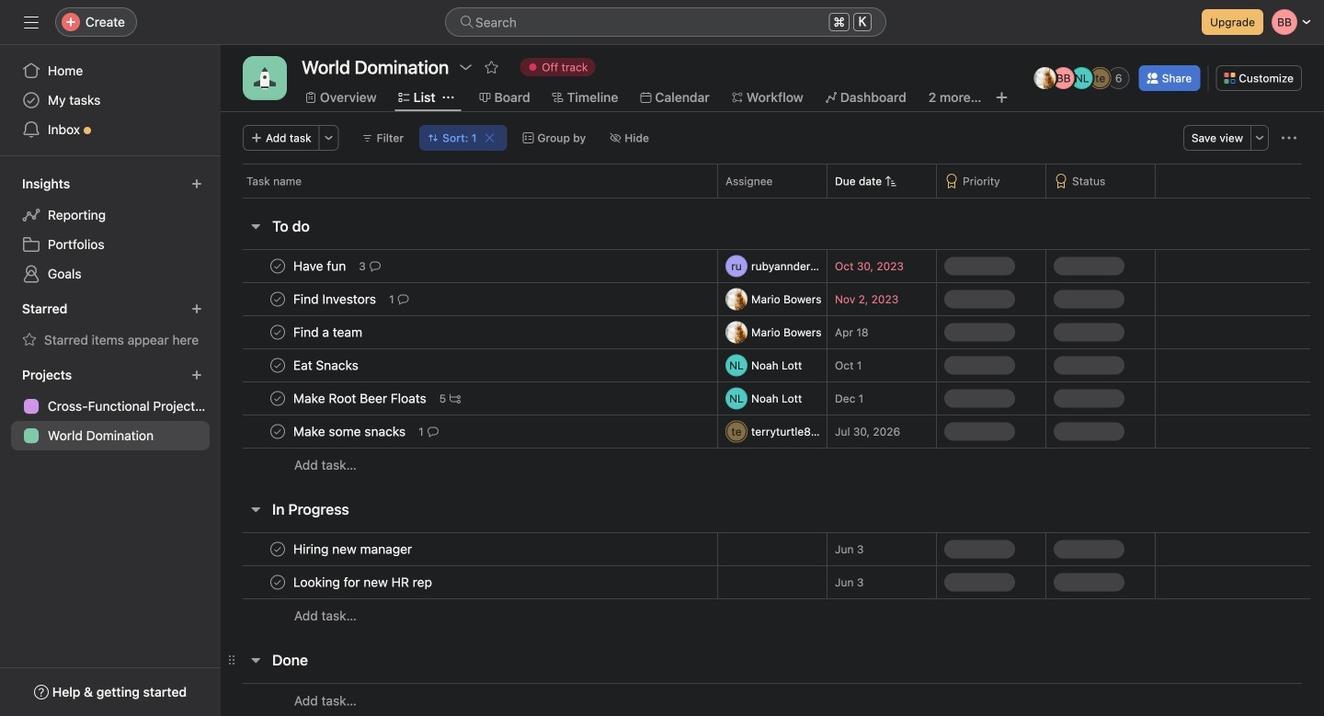 Task type: describe. For each thing, give the bounding box(es) containing it.
new project or portfolio image
[[191, 370, 202, 381]]

collapse task list for this group image for the have fun cell
[[248, 219, 263, 234]]

task name text field for make root beer floats cell at the bottom of page
[[290, 390, 432, 408]]

collapse task list for this group image for "hiring new manager" cell
[[248, 502, 263, 517]]

task name text field for mark complete option in the find investors 'cell'
[[290, 290, 382, 309]]

task name text field for mark complete checkbox in eat snacks cell
[[290, 356, 364, 375]]

hide sidebar image
[[24, 15, 39, 29]]

mark complete image for looking for new hr rep cell
[[267, 572, 289, 594]]

task name text field for mark complete option in the the have fun cell
[[290, 257, 352, 275]]

task name text field for mark complete checkbox within make some snacks cell
[[290, 423, 411, 441]]

mark complete checkbox for looking for new hr rep cell
[[267, 572, 289, 594]]

1 comment image
[[398, 294, 409, 305]]

mark complete checkbox for find a team cell
[[267, 321, 289, 344]]

mark complete image for mark complete checkbox within make some snacks cell
[[267, 421, 289, 443]]

clear image
[[484, 132, 495, 143]]

task name text field for mark complete checkbox inside the "hiring new manager" cell
[[290, 540, 418, 559]]

make root beer floats cell
[[221, 382, 717, 416]]

add items to starred image
[[191, 304, 202, 315]]

projects element
[[0, 359, 221, 454]]

mark complete checkbox for eat snacks cell
[[267, 355, 289, 377]]

looking for new hr rep cell
[[221, 566, 717, 600]]

find a team cell
[[221, 315, 717, 349]]

make some snacks cell
[[221, 415, 717, 449]]

rocket image
[[254, 67, 276, 89]]

tab actions image
[[443, 92, 454, 103]]

eat snacks cell
[[221, 349, 717, 383]]

header in progress tree grid
[[221, 533, 1324, 633]]

mark complete image for find a team cell
[[267, 321, 289, 344]]

more options image
[[1255, 132, 1266, 143]]

add tab image
[[995, 90, 1009, 105]]

mark complete checkbox for make root beer floats cell at the bottom of page
[[267, 388, 289, 410]]

3 comments image
[[370, 261, 381, 272]]

mark complete image for "hiring new manager" cell
[[267, 538, 289, 561]]

mark complete image for mark complete option in the find investors 'cell'
[[267, 288, 289, 310]]

show options image
[[458, 60, 473, 74]]

Search tasks, projects, and more text field
[[445, 7, 887, 37]]



Task type: vqa. For each thing, say whether or not it's contained in the screenshot.
fourth Mark complete checkbox from the bottom
yes



Task type: locate. For each thing, give the bounding box(es) containing it.
2 mark complete image from the top
[[267, 355, 289, 377]]

1 vertical spatial mark complete checkbox
[[267, 288, 289, 310]]

3 mark complete checkbox from the top
[[267, 388, 289, 410]]

task name text field for mark complete checkbox in find a team cell
[[290, 323, 368, 342]]

task name text field inside looking for new hr rep cell
[[290, 573, 438, 592]]

task name text field inside eat snacks cell
[[290, 356, 364, 375]]

mark complete image inside make some snacks cell
[[267, 421, 289, 443]]

1 vertical spatial collapse task list for this group image
[[248, 502, 263, 517]]

2 vertical spatial mark complete image
[[267, 421, 289, 443]]

3 mark complete image from the top
[[267, 388, 289, 410]]

3 mark complete image from the top
[[267, 421, 289, 443]]

mark complete checkbox inside looking for new hr rep cell
[[267, 572, 289, 594]]

new insights image
[[191, 178, 202, 189]]

1 horizontal spatial more actions image
[[1282, 131, 1297, 145]]

mark complete checkbox inside make root beer floats cell
[[267, 388, 289, 410]]

1 mark complete image from the top
[[267, 255, 289, 277]]

mark complete image inside find a team cell
[[267, 321, 289, 344]]

mark complete image for the have fun cell
[[267, 255, 289, 277]]

task name text field for looking for new hr rep cell
[[290, 573, 438, 592]]

0 vertical spatial task name text field
[[290, 390, 432, 408]]

header to do tree grid
[[221, 249, 1324, 482]]

mark complete checkbox for the have fun cell
[[267, 255, 289, 277]]

mark complete image inside eat snacks cell
[[267, 355, 289, 377]]

mark complete image inside "hiring new manager" cell
[[267, 538, 289, 561]]

starred element
[[0, 292, 221, 359]]

5 subtasks image
[[450, 393, 461, 404]]

3 mark complete checkbox from the top
[[267, 421, 289, 443]]

mark complete image inside looking for new hr rep cell
[[267, 572, 289, 594]]

Mark complete checkbox
[[267, 321, 289, 344], [267, 355, 289, 377], [267, 421, 289, 443], [267, 538, 289, 561], [267, 572, 289, 594]]

0 horizontal spatial more actions image
[[323, 132, 334, 143]]

Mark complete checkbox
[[267, 255, 289, 277], [267, 288, 289, 310], [267, 388, 289, 410]]

2 vertical spatial mark complete checkbox
[[267, 388, 289, 410]]

None field
[[445, 7, 887, 37]]

task name text field inside "hiring new manager" cell
[[290, 540, 418, 559]]

mark complete image for mark complete checkbox in eat snacks cell
[[267, 355, 289, 377]]

add to starred image
[[484, 60, 499, 74]]

4 mark complete checkbox from the top
[[267, 538, 289, 561]]

2 collapse task list for this group image from the top
[[248, 502, 263, 517]]

5 mark complete checkbox from the top
[[267, 572, 289, 594]]

Task name text field
[[290, 390, 432, 408], [290, 573, 438, 592]]

row
[[221, 164, 1324, 198], [243, 197, 1311, 199], [221, 249, 1324, 283], [221, 282, 1324, 316], [221, 315, 1324, 349], [221, 349, 1324, 383], [221, 382, 1324, 416], [221, 415, 1324, 449], [221, 448, 1324, 482], [221, 533, 1324, 567], [221, 566, 1324, 600], [221, 599, 1324, 633], [221, 683, 1324, 716]]

2 mark complete checkbox from the top
[[267, 288, 289, 310]]

mark complete checkbox inside make some snacks cell
[[267, 421, 289, 443]]

5 task name text field from the top
[[290, 423, 411, 441]]

more actions image
[[1282, 131, 1297, 145], [323, 132, 334, 143]]

0 vertical spatial mark complete image
[[267, 288, 289, 310]]

1 vertical spatial task name text field
[[290, 573, 438, 592]]

task name text field inside find a team cell
[[290, 323, 368, 342]]

mark complete image
[[267, 255, 289, 277], [267, 321, 289, 344], [267, 388, 289, 410], [267, 538, 289, 561], [267, 572, 289, 594]]

task name text field inside make root beer floats cell
[[290, 390, 432, 408]]

mark complete checkbox inside eat snacks cell
[[267, 355, 289, 377]]

task name text field inside make some snacks cell
[[290, 423, 411, 441]]

4 task name text field from the top
[[290, 356, 364, 375]]

collapse task list for this group image
[[248, 219, 263, 234], [248, 502, 263, 517]]

mark complete image for make root beer floats cell at the bottom of page
[[267, 388, 289, 410]]

global element
[[0, 45, 221, 155]]

1 vertical spatial mark complete image
[[267, 355, 289, 377]]

find investors cell
[[221, 282, 717, 316]]

6 task name text field from the top
[[290, 540, 418, 559]]

collapse task list for this group image
[[248, 653, 263, 668]]

2 task name text field from the top
[[290, 573, 438, 592]]

mark complete image
[[267, 288, 289, 310], [267, 355, 289, 377], [267, 421, 289, 443]]

mark complete checkbox for "hiring new manager" cell
[[267, 538, 289, 561]]

1 task name text field from the top
[[290, 390, 432, 408]]

1 mark complete checkbox from the top
[[267, 255, 289, 277]]

2 task name text field from the top
[[290, 290, 382, 309]]

1 mark complete checkbox from the top
[[267, 321, 289, 344]]

mark complete checkbox inside the have fun cell
[[267, 255, 289, 277]]

have fun cell
[[221, 249, 717, 283]]

insights element
[[0, 167, 221, 292]]

1 comment image
[[427, 426, 438, 437]]

task name text field inside find investors 'cell'
[[290, 290, 382, 309]]

2 mark complete image from the top
[[267, 321, 289, 344]]

3 task name text field from the top
[[290, 323, 368, 342]]

mark complete checkbox for make some snacks cell
[[267, 421, 289, 443]]

mark complete checkbox inside find a team cell
[[267, 321, 289, 344]]

0 vertical spatial mark complete checkbox
[[267, 255, 289, 277]]

1 task name text field from the top
[[290, 257, 352, 275]]

mark complete checkbox inside find investors 'cell'
[[267, 288, 289, 310]]

1 collapse task list for this group image from the top
[[248, 219, 263, 234]]

4 mark complete image from the top
[[267, 538, 289, 561]]

task name text field inside the have fun cell
[[290, 257, 352, 275]]

hiring new manager cell
[[221, 533, 717, 567]]

2 mark complete checkbox from the top
[[267, 355, 289, 377]]

mark complete checkbox for find investors 'cell'
[[267, 288, 289, 310]]

1 mark complete image from the top
[[267, 288, 289, 310]]

mark complete checkbox inside "hiring new manager" cell
[[267, 538, 289, 561]]

Task name text field
[[290, 257, 352, 275], [290, 290, 382, 309], [290, 323, 368, 342], [290, 356, 364, 375], [290, 423, 411, 441], [290, 540, 418, 559]]

5 mark complete image from the top
[[267, 572, 289, 594]]

0 vertical spatial collapse task list for this group image
[[248, 219, 263, 234]]



